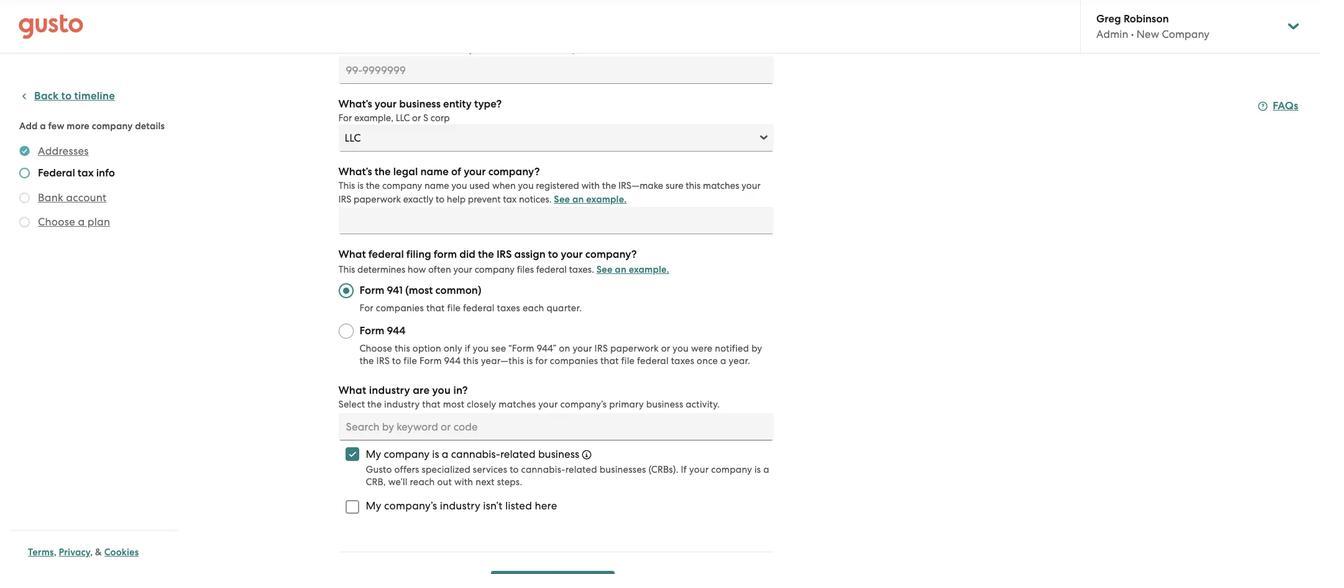 Task type: vqa. For each thing, say whether or not it's contained in the screenshot.
the top For
yes



Task type: describe. For each thing, give the bounding box(es) containing it.
use
[[387, 44, 402, 55]]

you left were
[[673, 343, 689, 354]]

a inside button
[[78, 216, 85, 228]]

federal right files
[[536, 264, 567, 275]]

for inside form 941 (most common) for companies that file federal taxes each quarter.
[[360, 303, 373, 314]]

tax inside list
[[78, 167, 94, 180]]

cookies
[[104, 547, 139, 558]]

to inside what federal filing form did the irs assign to your company? this determines how often your company files federal taxes. see an example.
[[548, 248, 558, 261]]

What's your Federal EIN? text field
[[338, 57, 773, 84]]

account
[[66, 191, 106, 204]]

an for that
[[534, 44, 546, 55]]

your inside the what's your business entity type? for example, llc or s corp
[[375, 98, 397, 111]]

for
[[535, 355, 548, 367]]

gusto
[[366, 464, 392, 475]]

What industry are you in? field
[[338, 413, 773, 441]]

exactly
[[403, 194, 433, 205]]

see inside what federal filing form did the irs assign to your company? this determines how often your company files federal taxes. see an example.
[[596, 264, 613, 275]]

federal up "determines"
[[368, 248, 404, 261]]

is inside the gusto offers specialized services to cannabis-related businesses (crbs). if your company is a crb, we'll reach out with next steps.
[[754, 464, 761, 475]]

more
[[67, 121, 89, 132]]

form for form 941 (most common)
[[360, 284, 384, 297]]

what's the legal name of your company?
[[338, 165, 540, 178]]

number
[[521, 30, 556, 41]]

federal inside form 941 (most common) for companies that file federal taxes each quarter.
[[463, 303, 495, 314]]

choose a plan button
[[38, 214, 110, 229]]

paperwork inside this is the company name you used when you registered with the irs—make sure this matches your irs paperwork exactly to help prevent tax notices.
[[354, 194, 401, 205]]

corp
[[431, 112, 450, 124]]

0 horizontal spatial company?
[[488, 165, 540, 178]]

was
[[601, 30, 618, 41]]

company inside this is the company name you used when you registered with the irs—make sure this matches your irs paperwork exactly to help prevent tax notices.
[[382, 180, 422, 191]]

to inside form 944 choose this option only if you see "form 944" on your irs paperwork or you were notified by the irs to file form 944 this year—this is for companies that file federal taxes once a year.
[[392, 355, 401, 367]]

a inside form 944 choose this option only if you see "form 944" on your irs paperwork or you were notified by the irs to file form 944 this year—this is for companies that file federal taxes once a year.
[[720, 355, 726, 367]]

with inside the gusto offers specialized services to cannabis-related businesses (crbs). if your company is a crb, we'll reach out with next steps.
[[454, 477, 473, 488]]

not
[[370, 44, 385, 55]]

activity.
[[686, 399, 720, 410]]

companies inside form 941 (most common) for companies that file federal taxes each quarter.
[[376, 303, 424, 314]]

identification
[[461, 30, 518, 41]]

(most
[[405, 284, 433, 297]]

What's the legal name of your company? text field
[[338, 207, 773, 234]]

check image
[[19, 193, 30, 203]]

is inside this is your unique employer identification number (ein) that was assigned to your company by the irs. do not use a social security number.
[[357, 30, 364, 41]]

the inside form 944 choose this option only if you see "form 944" on your irs paperwork or you were notified by the irs to file form 944 this year—this is for companies that file federal taxes once a year.
[[360, 355, 374, 367]]

how
[[408, 264, 426, 275]]

determines
[[357, 264, 405, 275]]

irs inside what federal filing form did the irs assign to your company? this determines how often your company files federal taxes. see an example.
[[497, 248, 512, 261]]

new
[[1137, 28, 1159, 40]]

bank account
[[38, 191, 106, 204]]

or inside the what's your business entity type? for example, llc or s corp
[[412, 112, 421, 124]]

2 , from the left
[[90, 547, 93, 558]]

what federal filing form did the irs assign to your company? this determines how often your company files federal taxes. see an example.
[[338, 248, 669, 275]]

2 check image from the top
[[19, 217, 30, 227]]

1 horizontal spatial business
[[538, 448, 579, 461]]

once
[[697, 355, 718, 367]]

did
[[459, 248, 475, 261]]

this for this is your unique employer identification number (ein) that was assigned to your company by the irs. do not use a social security number.
[[338, 30, 355, 41]]

you up notices.
[[518, 180, 534, 191]]

this is the company name you used when you registered with the irs—make sure this matches your irs paperwork exactly to help prevent tax notices.
[[338, 180, 761, 205]]

sure
[[666, 180, 683, 191]]

form for form 944
[[360, 324, 384, 337]]

example. for was
[[548, 44, 589, 55]]

0 horizontal spatial related
[[500, 448, 536, 461]]

irs.
[[338, 44, 354, 55]]

business inside the what's your business entity type? for example, llc or s corp
[[399, 98, 441, 111]]

see an example. button for what's the legal name of your company?
[[554, 192, 627, 207]]

with inside this is the company name you used when you registered with the irs—make sure this matches your irs paperwork exactly to help prevent tax notices.
[[581, 180, 600, 191]]

help
[[447, 194, 466, 205]]

what's for what's your business entity type? for example, llc or s corp
[[338, 98, 372, 111]]

your inside form 944 choose this option only if you see "form 944" on your irs paperwork or you were notified by the irs to file form 944 this year—this is for companies that file federal taxes once a year.
[[573, 343, 592, 354]]

0 vertical spatial see an example. button
[[516, 42, 589, 57]]

in?
[[453, 384, 468, 397]]

2 horizontal spatial file
[[621, 355, 635, 367]]

faqs
[[1273, 99, 1298, 112]]

company inside this is your unique employer identification number (ein) that was assigned to your company by the irs. do not use a social security number.
[[694, 30, 734, 41]]

closely
[[467, 399, 496, 410]]

&
[[95, 547, 102, 558]]

(ein)
[[558, 30, 579, 41]]

name inside this is the company name you used when you registered with the irs—make sure this matches your irs paperwork exactly to help prevent tax notices.
[[424, 180, 449, 191]]

each
[[523, 303, 544, 314]]

company? inside what federal filing form did the irs assign to your company? this determines how often your company files federal taxes. see an example.
[[585, 248, 637, 261]]

1 vertical spatial industry
[[384, 399, 420, 410]]

when
[[492, 180, 516, 191]]

common)
[[435, 284, 481, 297]]

add a few more company details
[[19, 121, 165, 132]]

faqs button
[[1258, 99, 1298, 114]]

llc
[[396, 112, 410, 124]]

0 horizontal spatial file
[[404, 355, 417, 367]]

to inside the gusto offers specialized services to cannabis-related businesses (crbs). if your company is a crb, we'll reach out with next steps.
[[510, 464, 519, 475]]

the inside what industry are you in? select the industry that most closely matches your company's primary business activity.
[[367, 399, 382, 410]]

reach
[[410, 477, 435, 488]]

1 vertical spatial company's
[[384, 500, 437, 512]]

unique
[[387, 30, 417, 41]]

businesses
[[600, 464, 646, 475]]

year—this
[[481, 355, 524, 367]]

federal tax info
[[38, 167, 115, 180]]

that inside what industry are you in? select the industry that most closely matches your company's primary business activity.
[[422, 399, 441, 410]]

greg
[[1096, 12, 1121, 25]]

•
[[1131, 28, 1134, 40]]

see
[[491, 343, 506, 354]]

the inside what federal filing form did the irs assign to your company? this determines how often your company files federal taxes. see an example.
[[478, 248, 494, 261]]

see an example. for was
[[516, 44, 589, 55]]

2 vertical spatial form
[[419, 355, 442, 367]]

0 vertical spatial name
[[420, 165, 449, 178]]

privacy
[[59, 547, 90, 558]]

choose a plan
[[38, 216, 110, 228]]

1 horizontal spatial 944
[[444, 355, 461, 367]]

you inside what industry are you in? select the industry that most closely matches your company's primary business activity.
[[432, 384, 451, 397]]

addresses button
[[38, 144, 89, 158]]

registered
[[536, 180, 579, 191]]

info
[[96, 167, 115, 180]]

s
[[423, 112, 428, 124]]

944"
[[537, 343, 557, 354]]

is inside this is the company name you used when you registered with the irs—make sure this matches your irs paperwork exactly to help prevent tax notices.
[[357, 180, 364, 191]]

most
[[443, 399, 464, 410]]

you right if
[[473, 343, 489, 354]]

your inside the gusto offers specialized services to cannabis-related businesses (crbs). if your company is a crb, we'll reach out with next steps.
[[689, 464, 709, 475]]

choose inside button
[[38, 216, 75, 228]]

my for my company is a cannabis-related business
[[366, 448, 381, 461]]

to inside this is the company name you used when you registered with the irs—make sure this matches your irs paperwork exactly to help prevent tax notices.
[[436, 194, 444, 205]]

this inside what federal filing form did the irs assign to your company? this determines how often your company files federal taxes. see an example.
[[338, 264, 355, 275]]

steps.
[[497, 477, 522, 488]]

that inside form 944 choose this option only if you see "form 944" on your irs paperwork or you were notified by the irs to file form 944 this year—this is for companies that file federal taxes once a year.
[[600, 355, 619, 367]]

company's inside what industry are you in? select the industry that most closely matches your company's primary business activity.
[[560, 399, 607, 410]]

were
[[691, 343, 712, 354]]

federal inside form 944 choose this option only if you see "form 944" on your irs paperwork or you were notified by the irs to file form 944 this year—this is for companies that file federal taxes once a year.
[[637, 355, 669, 367]]

what for what federal filing form did the irs assign to your company?
[[338, 248, 366, 261]]

gusto offers specialized services to cannabis-related businesses (crbs). if your company is a crb, we'll reach out with next steps.
[[366, 464, 769, 488]]

social
[[412, 44, 438, 55]]

company inside what federal filing form did the irs assign to your company? this determines how often your company files federal taxes. see an example.
[[475, 264, 515, 275]]

what's your business entity type? for example, llc or s corp
[[338, 98, 502, 124]]

plan
[[87, 216, 110, 228]]

quarter.
[[547, 303, 582, 314]]

specialized
[[422, 464, 470, 475]]

terms link
[[28, 547, 54, 558]]



Task type: locate. For each thing, give the bounding box(es) containing it.
1 horizontal spatial companies
[[550, 355, 598, 367]]

that down (most
[[426, 303, 445, 314]]

for left example,
[[338, 112, 352, 124]]

that inside form 941 (most common) for companies that file federal taxes each quarter.
[[426, 303, 445, 314]]

0 vertical spatial by
[[736, 30, 746, 41]]

what up select
[[338, 384, 366, 397]]

company? up taxes.
[[585, 248, 637, 261]]

1 vertical spatial related
[[565, 464, 597, 475]]

1 vertical spatial by
[[751, 343, 762, 354]]

irs
[[338, 194, 351, 205], [497, 248, 512, 261], [595, 343, 608, 354], [376, 355, 390, 367]]

back to timeline
[[34, 89, 115, 103]]

companies inside form 944 choose this option only if you see "form 944" on your irs paperwork or you were notified by the irs to file form 944 this year—this is for companies that file federal taxes once a year.
[[550, 355, 598, 367]]

with right registered
[[581, 180, 600, 191]]

0 vertical spatial check image
[[19, 168, 30, 178]]

0 vertical spatial with
[[581, 180, 600, 191]]

2 horizontal spatial an
[[615, 264, 626, 275]]

name left of
[[420, 165, 449, 178]]

1 what's from the top
[[338, 98, 372, 111]]

what's left "legal"
[[338, 165, 372, 178]]

0 vertical spatial taxes
[[497, 303, 520, 314]]

1 horizontal spatial an
[[572, 194, 584, 205]]

files
[[517, 264, 534, 275]]

choose inside form 944 choose this option only if you see "form 944" on your irs paperwork or you were notified by the irs to file form 944 this year—this is for companies that file federal taxes once a year.
[[360, 343, 392, 354]]

1 vertical spatial business
[[646, 399, 683, 410]]

or left s
[[412, 112, 421, 124]]

2 vertical spatial see
[[596, 264, 613, 275]]

next
[[476, 477, 495, 488]]

944 down 941
[[387, 324, 406, 337]]

check image down check icon
[[19, 217, 30, 227]]

0 vertical spatial what's
[[338, 98, 372, 111]]

0 vertical spatial example.
[[548, 44, 589, 55]]

matches inside what industry are you in? select the industry that most closely matches your company's primary business activity.
[[499, 399, 536, 410]]

2 vertical spatial this
[[463, 355, 479, 367]]

see an example. button down registered
[[554, 192, 627, 207]]

0 vertical spatial companies
[[376, 303, 424, 314]]

industry left the "are"
[[369, 384, 410, 397]]

1 this from the top
[[338, 30, 355, 41]]

legal
[[393, 165, 418, 178]]

1 vertical spatial with
[[454, 477, 473, 488]]

My company's industry isn't listed here checkbox
[[338, 493, 366, 521]]

1 horizontal spatial for
[[360, 303, 373, 314]]

only
[[444, 343, 462, 354]]

file down common)
[[447, 303, 461, 314]]

941
[[387, 284, 403, 297]]

choose left option
[[360, 343, 392, 354]]

do
[[356, 44, 368, 55]]

1 horizontal spatial taxes
[[671, 355, 694, 367]]

if
[[465, 343, 470, 354]]

the
[[749, 30, 763, 41], [375, 165, 391, 178], [366, 180, 380, 191], [602, 180, 616, 191], [478, 248, 494, 261], [360, 355, 374, 367], [367, 399, 382, 410]]

see down number
[[516, 44, 532, 55]]

1 horizontal spatial paperwork
[[610, 343, 659, 354]]

0 vertical spatial see an example.
[[516, 44, 589, 55]]

1 vertical spatial example.
[[586, 194, 627, 205]]

1 vertical spatial tax
[[503, 194, 517, 205]]

0 vertical spatial 944
[[387, 324, 406, 337]]

federal tax info list
[[19, 144, 172, 232]]

1 vertical spatial for
[[360, 303, 373, 314]]

0 vertical spatial related
[[500, 448, 536, 461]]

your inside this is the company name you used when you registered with the irs—make sure this matches your irs paperwork exactly to help prevent tax notices.
[[742, 180, 761, 191]]

year.
[[729, 355, 750, 367]]

related left businesses
[[565, 464, 597, 475]]

an right taxes.
[[615, 264, 626, 275]]

taxes inside form 944 choose this option only if you see "form 944" on your irs paperwork or you were notified by the irs to file form 944 this year—this is for companies that file federal taxes once a year.
[[671, 355, 694, 367]]

2 horizontal spatial business
[[646, 399, 683, 410]]

by inside form 944 choose this option only if you see "form 944" on your irs paperwork or you were notified by the irs to file form 944 this year—this is for companies that file federal taxes once a year.
[[751, 343, 762, 354]]

companies down 941
[[376, 303, 424, 314]]

1 vertical spatial name
[[424, 180, 449, 191]]

federal down common)
[[463, 303, 495, 314]]

back to timeline button
[[19, 89, 115, 104]]

1 vertical spatial form
[[360, 324, 384, 337]]

check image
[[19, 168, 30, 178], [19, 217, 30, 227]]

1 vertical spatial cannabis-
[[521, 464, 565, 475]]

my company's industry isn't listed here
[[366, 500, 557, 512]]

this inside this is the company name you used when you registered with the irs—make sure this matches your irs paperwork exactly to help prevent tax notices.
[[338, 180, 355, 191]]

industry down out
[[440, 500, 480, 512]]

taxes.
[[569, 264, 594, 275]]

your inside what industry are you in? select the industry that most closely matches your company's primary business activity.
[[538, 399, 558, 410]]

a inside this is your unique employer identification number (ein) that was assigned to your company by the irs. do not use a social security number.
[[404, 44, 410, 55]]

paperwork
[[354, 194, 401, 205], [610, 343, 659, 354]]

file up primary
[[621, 355, 635, 367]]

isn't
[[483, 500, 502, 512]]

1 horizontal spatial matches
[[703, 180, 739, 191]]

944
[[387, 324, 406, 337], [444, 355, 461, 367]]

2 vertical spatial industry
[[440, 500, 480, 512]]

terms , privacy , & cookies
[[28, 547, 139, 558]]

what's inside the what's your business entity type? for example, llc or s corp
[[338, 98, 372, 111]]

1 vertical spatial check image
[[19, 217, 30, 227]]

name down what's the legal name of your company?
[[424, 180, 449, 191]]

tax down when
[[503, 194, 517, 205]]

paperwork inside form 944 choose this option only if you see "form 944" on your irs paperwork or you were notified by the irs to file form 944 this year—this is for companies that file federal taxes once a year.
[[610, 343, 659, 354]]

by inside this is your unique employer identification number (ein) that was assigned to your company by the irs. do not use a social security number.
[[736, 30, 746, 41]]

of
[[451, 165, 461, 178]]

0 vertical spatial for
[[338, 112, 352, 124]]

what up "determines"
[[338, 248, 366, 261]]

see for number.
[[516, 44, 532, 55]]

filing
[[406, 248, 431, 261]]

the inside this is your unique employer identification number (ein) that was assigned to your company by the irs. do not use a social security number.
[[749, 30, 763, 41]]

1 vertical spatial matches
[[499, 399, 536, 410]]

see an example. down registered
[[554, 194, 627, 205]]

1 what from the top
[[338, 248, 366, 261]]

federal up primary
[[637, 355, 669, 367]]

0 horizontal spatial companies
[[376, 303, 424, 314]]

cannabis- up 'steps.' at the bottom left of page
[[521, 464, 565, 475]]

this inside this is your unique employer identification number (ein) that was assigned to your company by the irs. do not use a social security number.
[[338, 30, 355, 41]]

that left was
[[581, 30, 599, 41]]

my up gusto at the bottom left of page
[[366, 448, 381, 461]]

that
[[581, 30, 599, 41], [426, 303, 445, 314], [600, 355, 619, 367], [422, 399, 441, 410]]

1 vertical spatial paperwork
[[610, 343, 659, 354]]

an down number
[[534, 44, 546, 55]]

type?
[[474, 98, 502, 111]]

my down crb,
[[366, 500, 381, 512]]

1 horizontal spatial with
[[581, 180, 600, 191]]

0 vertical spatial my
[[366, 448, 381, 461]]

, left privacy link
[[54, 547, 56, 558]]

0 horizontal spatial by
[[736, 30, 746, 41]]

0 vertical spatial cannabis-
[[451, 448, 500, 461]]

example.
[[548, 44, 589, 55], [586, 194, 627, 205], [629, 264, 669, 275]]

cannabis- inside the gusto offers specialized services to cannabis-related businesses (crbs). if your company is a crb, we'll reach out with next steps.
[[521, 464, 565, 475]]

0 horizontal spatial taxes
[[497, 303, 520, 314]]

with
[[581, 180, 600, 191], [454, 477, 473, 488]]

or inside form 944 choose this option only if you see "form 944" on your irs paperwork or you were notified by the irs to file form 944 this year—this is for companies that file federal taxes once a year.
[[661, 343, 670, 354]]

2 vertical spatial see an example. button
[[596, 262, 669, 277]]

2 vertical spatial an
[[615, 264, 626, 275]]

matches right closely
[[499, 399, 536, 410]]

taxes left each
[[497, 303, 520, 314]]

irs inside this is the company name you used when you registered with the irs—make sure this matches your irs paperwork exactly to help prevent tax notices.
[[338, 194, 351, 205]]

form
[[360, 284, 384, 297], [360, 324, 384, 337], [419, 355, 442, 367]]

0 vertical spatial form
[[360, 284, 384, 297]]

we'll
[[388, 477, 407, 488]]

1 horizontal spatial company's
[[560, 399, 607, 410]]

for down "determines"
[[360, 303, 373, 314]]

1 horizontal spatial ,
[[90, 547, 93, 558]]

file inside form 941 (most common) for companies that file federal taxes each quarter.
[[447, 303, 461, 314]]

often
[[428, 264, 451, 275]]

this down if
[[463, 355, 479, 367]]

see an example. down number
[[516, 44, 589, 55]]

business left activity. at the bottom right
[[646, 399, 683, 410]]

prevent
[[468, 194, 501, 205]]

0 horizontal spatial or
[[412, 112, 421, 124]]

terms
[[28, 547, 54, 558]]

what inside what industry are you in? select the industry that most closely matches your company's primary business activity.
[[338, 384, 366, 397]]

0 vertical spatial industry
[[369, 384, 410, 397]]

0 horizontal spatial an
[[534, 44, 546, 55]]

file down option
[[404, 355, 417, 367]]

0 horizontal spatial choose
[[38, 216, 75, 228]]

None checkbox
[[338, 441, 366, 468]]

crb,
[[366, 477, 386, 488]]

out
[[437, 477, 452, 488]]

services
[[473, 464, 507, 475]]

my company is a cannabis-related business
[[366, 448, 579, 461]]

0 vertical spatial matches
[[703, 180, 739, 191]]

None radio
[[338, 283, 353, 298]]

what inside what federal filing form did the irs assign to your company? this determines how often your company files federal taxes. see an example.
[[338, 248, 366, 261]]

"form
[[509, 343, 534, 354]]

what for what industry are you in?
[[338, 384, 366, 397]]

2 this from the top
[[338, 180, 355, 191]]

, left &
[[90, 547, 93, 558]]

0 vertical spatial choose
[[38, 216, 75, 228]]

1 vertical spatial this
[[395, 343, 410, 354]]

see down registered
[[554, 194, 570, 205]]

2 vertical spatial this
[[338, 264, 355, 275]]

1 horizontal spatial by
[[751, 343, 762, 354]]

0 vertical spatial this
[[686, 180, 701, 191]]

this
[[338, 30, 355, 41], [338, 180, 355, 191], [338, 264, 355, 275]]

company's up the 'what industry are you in?' field
[[560, 399, 607, 410]]

1 horizontal spatial file
[[447, 303, 461, 314]]

taxes inside form 941 (most common) for companies that file federal taxes each quarter.
[[497, 303, 520, 314]]

0 horizontal spatial paperwork
[[354, 194, 401, 205]]

2 vertical spatial example.
[[629, 264, 669, 275]]

tax left info
[[78, 167, 94, 180]]

see an example. button right taxes.
[[596, 262, 669, 277]]

example. inside what federal filing form did the irs assign to your company? this determines how often your company files federal taxes. see an example.
[[629, 264, 669, 275]]

see an example. button down number
[[516, 42, 589, 57]]

my for my company's industry isn't listed here
[[366, 500, 381, 512]]

1 horizontal spatial see
[[554, 194, 570, 205]]

0 vertical spatial company's
[[560, 399, 607, 410]]

1 vertical spatial taxes
[[671, 355, 694, 367]]

this left option
[[395, 343, 410, 354]]

few
[[48, 121, 64, 132]]

None radio
[[338, 324, 353, 339]]

tax inside this is the company name you used when you registered with the irs—make sure this matches your irs paperwork exactly to help prevent tax notices.
[[503, 194, 517, 205]]

related inside the gusto offers specialized services to cannabis-related businesses (crbs). if your company is a crb, we'll reach out with next steps.
[[565, 464, 597, 475]]

you up help
[[451, 180, 467, 191]]

(crbs).
[[648, 464, 679, 475]]

circle check image
[[19, 144, 30, 158]]

is inside form 944 choose this option only if you see "form 944" on your irs paperwork or you were notified by the irs to file form 944 this year—this is for companies that file federal taxes once a year.
[[526, 355, 533, 367]]

details
[[135, 121, 165, 132]]

1 horizontal spatial or
[[661, 343, 670, 354]]

name
[[420, 165, 449, 178], [424, 180, 449, 191]]

see for tax
[[554, 194, 570, 205]]

cannabis- up services
[[451, 448, 500, 461]]

that up primary
[[600, 355, 619, 367]]

0 vertical spatial business
[[399, 98, 441, 111]]

0 horizontal spatial see
[[516, 44, 532, 55]]

see an example. for registered
[[554, 194, 627, 205]]

1 vertical spatial what's
[[338, 165, 372, 178]]

this inside this is the company name you used when you registered with the irs—make sure this matches your irs paperwork exactly to help prevent tax notices.
[[686, 180, 701, 191]]

matches inside this is the company name you used when you registered with the irs—make sure this matches your irs paperwork exactly to help prevent tax notices.
[[703, 180, 739, 191]]

what industry are you in? select the industry that most closely matches your company's primary business activity.
[[338, 384, 720, 410]]

what's for what's the legal name of your company?
[[338, 165, 372, 178]]

check image down circle check icon
[[19, 168, 30, 178]]

944 down only
[[444, 355, 461, 367]]

0 horizontal spatial 944
[[387, 324, 406, 337]]

add
[[19, 121, 38, 132]]

1 horizontal spatial related
[[565, 464, 597, 475]]

bank
[[38, 191, 63, 204]]

3 this from the top
[[338, 264, 355, 275]]

0 vertical spatial company?
[[488, 165, 540, 178]]

1 vertical spatial this
[[338, 180, 355, 191]]

paperwork up primary
[[610, 343, 659, 354]]

business up the gusto offers specialized services to cannabis-related businesses (crbs). if your company is a crb, we'll reach out with next steps.
[[538, 448, 579, 461]]

0 horizontal spatial business
[[399, 98, 441, 111]]

a inside the gusto offers specialized services to cannabis-related businesses (crbs). if your company is a crb, we'll reach out with next steps.
[[763, 464, 769, 475]]

example,
[[354, 112, 393, 124]]

matches right 'sure'
[[703, 180, 739, 191]]

0 horizontal spatial matches
[[499, 399, 536, 410]]

on
[[559, 343, 570, 354]]

company's
[[560, 399, 607, 410], [384, 500, 437, 512]]

my
[[366, 448, 381, 461], [366, 500, 381, 512]]

2 vertical spatial business
[[538, 448, 579, 461]]

back
[[34, 89, 59, 103]]

1 check image from the top
[[19, 168, 30, 178]]

option
[[413, 343, 441, 354]]

1 vertical spatial an
[[572, 194, 584, 205]]

companies down on
[[550, 355, 598, 367]]

1 vertical spatial or
[[661, 343, 670, 354]]

form 944 choose this option only if you see "form 944" on your irs paperwork or you were notified by the irs to file form 944 this year—this is for companies that file federal taxes once a year.
[[360, 324, 762, 367]]

are
[[413, 384, 430, 397]]

robinson
[[1124, 12, 1169, 25]]

this right 'sure'
[[686, 180, 701, 191]]

company
[[694, 30, 734, 41], [92, 121, 133, 132], [382, 180, 422, 191], [475, 264, 515, 275], [384, 448, 429, 461], [711, 464, 752, 475]]

with right out
[[454, 477, 473, 488]]

an inside what federal filing form did the irs assign to your company? this determines how often your company files federal taxes. see an example.
[[615, 264, 626, 275]]

2 what's from the top
[[338, 165, 372, 178]]

0 vertical spatial tax
[[78, 167, 94, 180]]

related up 'steps.' at the bottom left of page
[[500, 448, 536, 461]]

see an example. button for what federal filing form did the irs assign to your company?
[[596, 262, 669, 277]]

1 vertical spatial 944
[[444, 355, 461, 367]]

to inside button
[[61, 89, 72, 103]]

irs—make
[[618, 180, 663, 191]]

business up s
[[399, 98, 441, 111]]

1 , from the left
[[54, 547, 56, 558]]

0 vertical spatial what
[[338, 248, 366, 261]]

entity
[[443, 98, 472, 111]]

company?
[[488, 165, 540, 178], [585, 248, 637, 261]]

0 horizontal spatial for
[[338, 112, 352, 124]]

0 vertical spatial paperwork
[[354, 194, 401, 205]]

business inside what industry are you in? select the industry that most closely matches your company's primary business activity.
[[646, 399, 683, 410]]

you up most
[[432, 384, 451, 397]]

if
[[681, 464, 687, 475]]

notified
[[715, 343, 749, 354]]

0 vertical spatial this
[[338, 30, 355, 41]]

1 horizontal spatial tax
[[503, 194, 517, 205]]

that down the "are"
[[422, 399, 441, 410]]

industry down the "are"
[[384, 399, 420, 410]]

2 horizontal spatial see
[[596, 264, 613, 275]]

1 vertical spatial companies
[[550, 355, 598, 367]]

paperwork down "legal"
[[354, 194, 401, 205]]

this for this is the company name you used when you registered with the irs—make sure this matches your irs paperwork exactly to help prevent tax notices.
[[338, 180, 355, 191]]

tax
[[78, 167, 94, 180], [503, 194, 517, 205]]

2 what from the top
[[338, 384, 366, 397]]

primary
[[609, 399, 644, 410]]

company
[[1162, 28, 1210, 40]]

or left were
[[661, 343, 670, 354]]

2 my from the top
[[366, 500, 381, 512]]

admin
[[1096, 28, 1128, 40]]

to inside this is your unique employer identification number (ein) that was assigned to your company by the irs. do not use a social security number.
[[661, 30, 670, 41]]

form
[[434, 248, 457, 261]]

0 vertical spatial see
[[516, 44, 532, 55]]

file
[[447, 303, 461, 314], [404, 355, 417, 367], [621, 355, 635, 367]]

1 horizontal spatial this
[[463, 355, 479, 367]]

company? up when
[[488, 165, 540, 178]]

that inside this is your unique employer identification number (ein) that was assigned to your company by the irs. do not use a social security number.
[[581, 30, 599, 41]]

an down registered
[[572, 194, 584, 205]]

0 horizontal spatial cannabis-
[[451, 448, 500, 461]]

assigned
[[621, 30, 659, 41]]

1 vertical spatial company?
[[585, 248, 637, 261]]

number.
[[476, 44, 513, 55]]

what's up example,
[[338, 98, 372, 111]]

1 vertical spatial see an example. button
[[554, 192, 627, 207]]

form inside form 941 (most common) for companies that file federal taxes each quarter.
[[360, 284, 384, 297]]

1 my from the top
[[366, 448, 381, 461]]

greg robinson admin • new company
[[1096, 12, 1210, 40]]

company's down reach
[[384, 500, 437, 512]]

this is your unique employer identification number (ein) that was assigned to your company by the irs. do not use a social security number.
[[338, 30, 763, 55]]

see right taxes.
[[596, 264, 613, 275]]

0 vertical spatial an
[[534, 44, 546, 55]]

0 horizontal spatial company's
[[384, 500, 437, 512]]

taxes down were
[[671, 355, 694, 367]]

an for you
[[572, 194, 584, 205]]

select
[[338, 399, 365, 410]]

for inside the what's your business entity type? for example, llc or s corp
[[338, 112, 352, 124]]

company inside the gusto offers specialized services to cannabis-related businesses (crbs). if your company is a crb, we'll reach out with next steps.
[[711, 464, 752, 475]]

cookies button
[[104, 545, 139, 560]]

,
[[54, 547, 56, 558], [90, 547, 93, 558]]

privacy link
[[59, 547, 90, 558]]

choose down 'bank' at the left of the page
[[38, 216, 75, 228]]

a
[[404, 44, 410, 55], [40, 121, 46, 132], [78, 216, 85, 228], [720, 355, 726, 367], [442, 448, 448, 461], [763, 464, 769, 475]]

notices.
[[519, 194, 552, 205]]

home image
[[19, 14, 83, 39]]

0 horizontal spatial tax
[[78, 167, 94, 180]]

0 horizontal spatial this
[[395, 343, 410, 354]]

example. for registered
[[586, 194, 627, 205]]

0 horizontal spatial ,
[[54, 547, 56, 558]]



